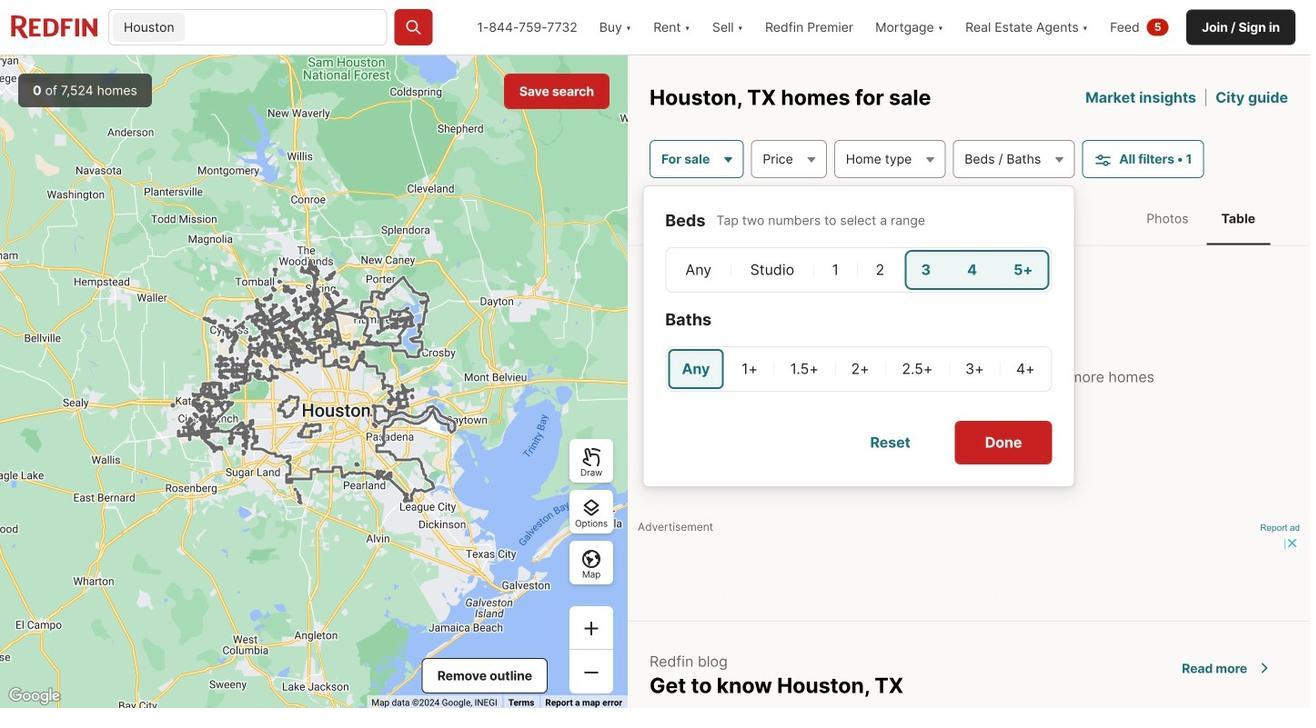 Task type: describe. For each thing, give the bounding box(es) containing it.
toggle search results photos view tab
[[1132, 196, 1203, 241]]

submit search image
[[405, 18, 423, 36]]



Task type: vqa. For each thing, say whether or not it's contained in the screenshot.
the Toggle search results table view tab
yes



Task type: locate. For each thing, give the bounding box(es) containing it.
toggle search results table view tab
[[1207, 196, 1270, 241]]

number of bedrooms row
[[665, 247, 1052, 293]]

map region
[[0, 56, 628, 709]]

tab list
[[1114, 193, 1289, 245]]

cell
[[668, 250, 729, 290], [733, 250, 812, 290], [816, 250, 856, 290], [859, 250, 901, 290], [905, 250, 949, 290], [949, 250, 996, 290], [996, 250, 1049, 290], [668, 349, 724, 389], [728, 349, 772, 389], [776, 349, 834, 389], [837, 349, 884, 389], [887, 349, 948, 389], [951, 349, 998, 389], [1002, 349, 1049, 389]]

google image
[[5, 685, 65, 709]]

menu
[[643, 185, 1075, 488]]

None search field
[[189, 10, 386, 46]]

ad element
[[638, 536, 1300, 618]]

number of bathrooms row
[[665, 346, 1052, 392]]



